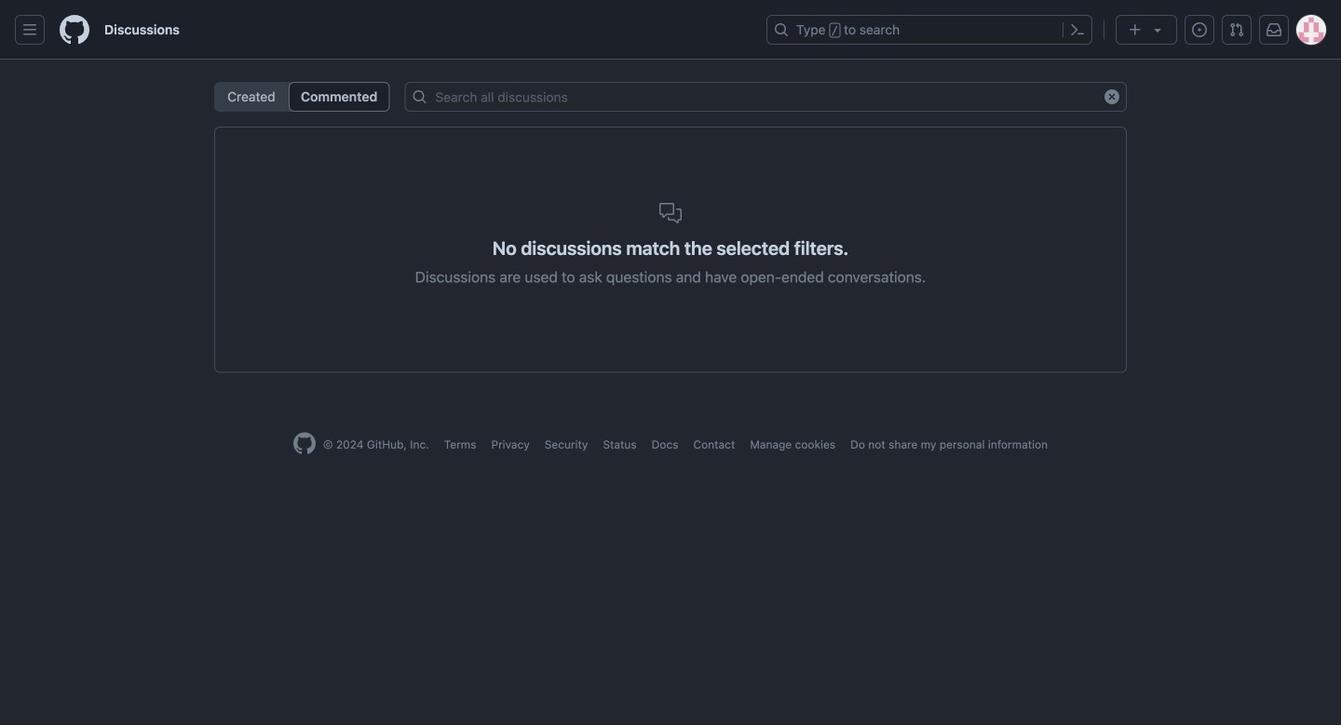 Task type: locate. For each thing, give the bounding box(es) containing it.
0 vertical spatial homepage image
[[60, 15, 89, 45]]

homepage image
[[60, 15, 89, 45], [293, 433, 316, 455]]

list
[[214, 82, 390, 112]]

0 horizontal spatial homepage image
[[60, 15, 89, 45]]

1 horizontal spatial homepage image
[[293, 433, 316, 455]]

command palette image
[[1070, 22, 1085, 37]]

plus image
[[1128, 22, 1143, 37]]

Search all discussions text field
[[405, 82, 1127, 112]]

git pull request image
[[1229, 22, 1244, 37]]

1 vertical spatial homepage image
[[293, 433, 316, 455]]



Task type: vqa. For each thing, say whether or not it's contained in the screenshot.
Git Pull Request icon
yes



Task type: describe. For each thing, give the bounding box(es) containing it.
comment discussion image
[[659, 202, 682, 224]]

issue opened image
[[1192, 22, 1207, 37]]

Discussions search field
[[405, 82, 1127, 112]]

triangle down image
[[1150, 22, 1165, 37]]

search image
[[412, 89, 427, 104]]

clear image
[[1105, 89, 1119, 104]]

notifications image
[[1267, 22, 1282, 37]]



